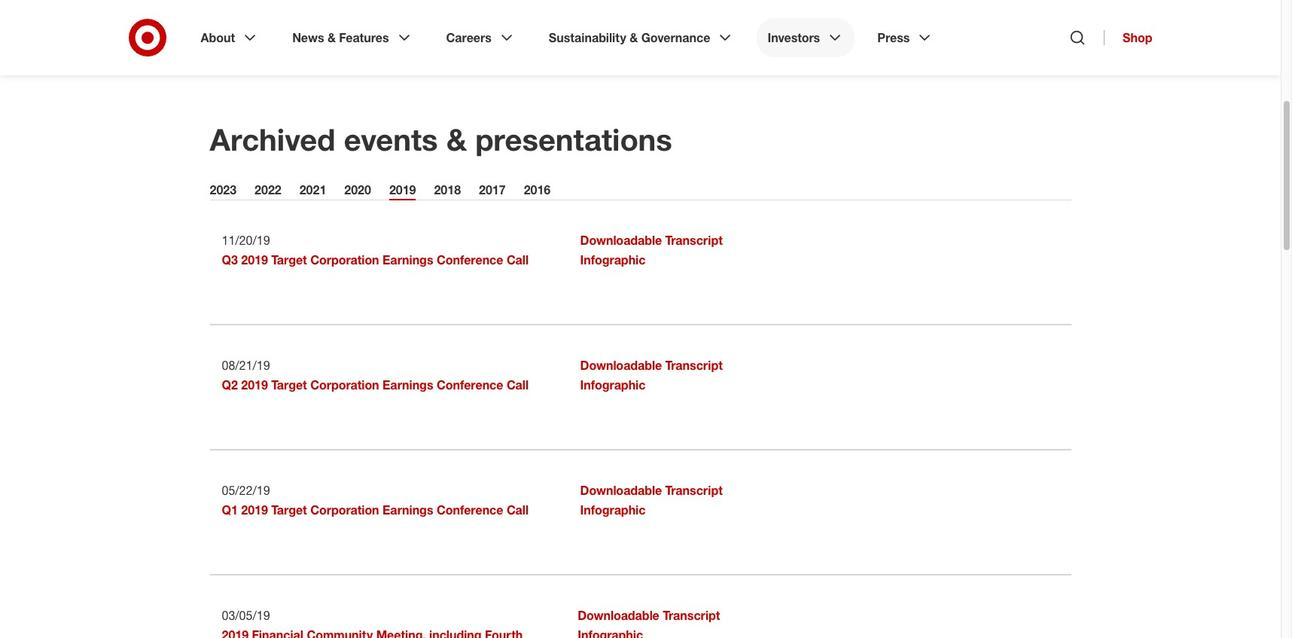 Task type: locate. For each thing, give the bounding box(es) containing it.
2019 right 2020
[[389, 182, 416, 197]]

2 vertical spatial call
[[507, 503, 529, 518]]

2 conference from the top
[[437, 377, 504, 393]]

downloadable
[[581, 233, 662, 248], [581, 358, 662, 373], [581, 483, 662, 498], [578, 608, 660, 623]]

downloadable transcript infographic
[[581, 233, 723, 267], [581, 358, 723, 393], [581, 483, 723, 518]]

0 vertical spatial downloadable transcript infographic
[[581, 233, 723, 267]]

1 vertical spatial corporation
[[311, 377, 379, 393]]

2 corporation from the top
[[311, 377, 379, 393]]

1 corporation from the top
[[311, 252, 379, 267]]

conference for q3 2019 target corporation earnings conference call
[[437, 252, 504, 267]]

call for 11/20/19 q3 2019 target corporation earnings conference call
[[507, 252, 529, 267]]

0 vertical spatial corporation
[[311, 252, 379, 267]]

2 horizontal spatial &
[[630, 30, 638, 45]]

0 vertical spatial conference
[[437, 252, 504, 267]]

corporation inside 11/20/19 q3 2019 target corporation earnings conference call
[[311, 252, 379, 267]]

2 vertical spatial target
[[271, 503, 307, 518]]

target inside 08/21/19 q2 2019 target corporation earnings conference call
[[271, 377, 307, 393]]

conference for q2 2019 target corporation earnings conference call
[[437, 377, 504, 393]]

2 call from the top
[[507, 377, 529, 393]]

1 vertical spatial downloadable transcript infographic
[[581, 358, 723, 393]]

2019 inside 11/20/19 q3 2019 target corporation earnings conference call
[[241, 252, 268, 267]]

call for 05/22/19 q1 2019 target corporation earnings conference call
[[507, 503, 529, 518]]

0 vertical spatial call
[[507, 252, 529, 267]]

investors link
[[758, 18, 855, 57]]

2019 link
[[389, 182, 416, 200]]

2019 inside 05/22/19 q1 2019 target corporation earnings conference call
[[241, 503, 268, 518]]

corporation inside 05/22/19 q1 2019 target corporation earnings conference call
[[311, 503, 379, 518]]

3 target from the top
[[271, 503, 307, 518]]

2019 for 08/21/19 q2 2019 target corporation earnings conference call
[[241, 377, 268, 393]]

conference inside 11/20/19 q3 2019 target corporation earnings conference call
[[437, 252, 504, 267]]

target
[[271, 252, 307, 267], [271, 377, 307, 393], [271, 503, 307, 518]]

downloadable transcript
[[578, 608, 721, 623]]

sustainability
[[549, 30, 627, 45]]

archived events & presentations
[[210, 121, 673, 157]]

downloadable transcript link for 11/20/19 q3 2019 target corporation earnings conference call
[[581, 233, 723, 248]]

careers
[[447, 30, 492, 45]]

& up 2018
[[447, 121, 467, 157]]

2 vertical spatial conference
[[437, 503, 504, 518]]

2016
[[524, 182, 551, 197]]

news & features link
[[282, 18, 424, 57]]

1 downloadable transcript infographic from the top
[[581, 233, 723, 267]]

careers link
[[436, 18, 527, 57]]

q1 2019 target corporation earnings conference call link
[[222, 503, 529, 518]]

q3 2019 target corporation earnings conference call link
[[222, 252, 529, 267]]

11/20/19
[[222, 233, 270, 248]]

target inside 05/22/19 q1 2019 target corporation earnings conference call
[[271, 503, 307, 518]]

2 infographic link from the top
[[581, 377, 646, 393]]

transcript
[[666, 233, 723, 248], [666, 358, 723, 373], [666, 483, 723, 498], [663, 608, 721, 623]]

2019 down 05/22/19
[[241, 503, 268, 518]]

downloadable transcript infographic for q1 2019 target corporation earnings conference call
[[581, 483, 723, 518]]

q3
[[222, 252, 238, 267]]

target right q3
[[271, 252, 307, 267]]

3 infographic link from the top
[[581, 503, 646, 518]]

2018 link
[[434, 182, 461, 200]]

infographic link for q2 2019 target corporation earnings conference call
[[581, 377, 646, 393]]

0 vertical spatial infographic link
[[581, 252, 646, 267]]

downloadable for 11/20/19 q3 2019 target corporation earnings conference call
[[581, 233, 662, 248]]

earnings inside 11/20/19 q3 2019 target corporation earnings conference call
[[383, 252, 434, 267]]

3 downloadable transcript infographic from the top
[[581, 483, 723, 518]]

earnings inside 05/22/19 q1 2019 target corporation earnings conference call
[[383, 503, 434, 518]]

corporation
[[311, 252, 379, 267], [311, 377, 379, 393], [311, 503, 379, 518]]

2 target from the top
[[271, 377, 307, 393]]

& right news
[[328, 30, 336, 45]]

& left governance
[[630, 30, 638, 45]]

2022
[[255, 182, 282, 197]]

investors
[[768, 30, 821, 45]]

1 earnings from the top
[[383, 252, 434, 267]]

& inside 'link'
[[630, 30, 638, 45]]

1 vertical spatial target
[[271, 377, 307, 393]]

archived
[[210, 121, 336, 157]]

1 vertical spatial earnings
[[383, 377, 434, 393]]

conference inside 08/21/19 q2 2019 target corporation earnings conference call
[[437, 377, 504, 393]]

news
[[292, 30, 324, 45]]

1 target from the top
[[271, 252, 307, 267]]

target right q1
[[271, 503, 307, 518]]

call inside 11/20/19 q3 2019 target corporation earnings conference call
[[507, 252, 529, 267]]

earnings
[[383, 252, 434, 267], [383, 377, 434, 393], [383, 503, 434, 518]]

downloadable transcript link for 05/22/19 q1 2019 target corporation earnings conference call
[[581, 483, 723, 498]]

earnings inside 08/21/19 q2 2019 target corporation earnings conference call
[[383, 377, 434, 393]]

call
[[507, 252, 529, 267], [507, 377, 529, 393], [507, 503, 529, 518]]

target right q2
[[271, 377, 307, 393]]

infographic for 11/20/19 q3 2019 target corporation earnings conference call
[[581, 252, 646, 267]]

2023 link
[[210, 182, 237, 200]]

2 downloadable transcript infographic from the top
[[581, 358, 723, 393]]

2022 link
[[255, 182, 282, 200]]

08/21/19
[[222, 358, 270, 373]]

downloadable for 05/22/19 q1 2019 target corporation earnings conference call
[[581, 483, 662, 498]]

about link
[[190, 18, 270, 57]]

downloadable transcript link
[[581, 233, 723, 248], [581, 358, 723, 373], [581, 483, 723, 498], [578, 608, 721, 623]]

2019
[[389, 182, 416, 197], [241, 252, 268, 267], [241, 377, 268, 393], [241, 503, 268, 518]]

0 vertical spatial infographic
[[581, 252, 646, 267]]

corporation for 05/22/19
[[311, 503, 379, 518]]

1 call from the top
[[507, 252, 529, 267]]

0 vertical spatial target
[[271, 252, 307, 267]]

1 infographic from the top
[[581, 252, 646, 267]]

infographic link
[[581, 252, 646, 267], [581, 377, 646, 393], [581, 503, 646, 518]]

1 conference from the top
[[437, 252, 504, 267]]

2020
[[345, 182, 371, 197]]

corporation for 08/21/19
[[311, 377, 379, 393]]

2 vertical spatial corporation
[[311, 503, 379, 518]]

2 vertical spatial infographic link
[[581, 503, 646, 518]]

target inside 11/20/19 q3 2019 target corporation earnings conference call
[[271, 252, 307, 267]]

2 infographic from the top
[[581, 377, 646, 393]]

05/22/19
[[222, 483, 270, 498]]

2019 inside 08/21/19 q2 2019 target corporation earnings conference call
[[241, 377, 268, 393]]

&
[[328, 30, 336, 45], [630, 30, 638, 45], [447, 121, 467, 157]]

1 infographic link from the top
[[581, 252, 646, 267]]

conference inside 05/22/19 q1 2019 target corporation earnings conference call
[[437, 503, 504, 518]]

q2 2019 target corporation earnings conference call link
[[222, 377, 529, 393]]

3 corporation from the top
[[311, 503, 379, 518]]

08/21/19 q2 2019 target corporation earnings conference call
[[222, 358, 529, 393]]

about
[[201, 30, 235, 45]]

3 infographic from the top
[[581, 503, 646, 518]]

& for sustainability
[[630, 30, 638, 45]]

11/20/19 q3 2019 target corporation earnings conference call
[[222, 233, 529, 267]]

2 vertical spatial earnings
[[383, 503, 434, 518]]

earnings for q3 2019 target corporation earnings conference call
[[383, 252, 434, 267]]

infographic link for q1 2019 target corporation earnings conference call
[[581, 503, 646, 518]]

0 horizontal spatial &
[[328, 30, 336, 45]]

downloadable transcript infographic for q3 2019 target corporation earnings conference call
[[581, 233, 723, 267]]

3 earnings from the top
[[383, 503, 434, 518]]

0 vertical spatial earnings
[[383, 252, 434, 267]]

2021 link
[[300, 182, 326, 200]]

3 call from the top
[[507, 503, 529, 518]]

2 vertical spatial downloadable transcript infographic
[[581, 483, 723, 518]]

conference
[[437, 252, 504, 267], [437, 377, 504, 393], [437, 503, 504, 518]]

1 vertical spatial call
[[507, 377, 529, 393]]

2 earnings from the top
[[383, 377, 434, 393]]

2019 down 08/21/19
[[241, 377, 268, 393]]

call inside 05/22/19 q1 2019 target corporation earnings conference call
[[507, 503, 529, 518]]

1 vertical spatial infographic link
[[581, 377, 646, 393]]

05/22/19 q1 2019 target corporation earnings conference call
[[222, 483, 529, 518]]

2 vertical spatial infographic
[[581, 503, 646, 518]]

1 vertical spatial conference
[[437, 377, 504, 393]]

2019 down 11/20/19
[[241, 252, 268, 267]]

2018
[[434, 182, 461, 197]]

call inside 08/21/19 q2 2019 target corporation earnings conference call
[[507, 377, 529, 393]]

earnings for q1 2019 target corporation earnings conference call
[[383, 503, 434, 518]]

corporation inside 08/21/19 q2 2019 target corporation earnings conference call
[[311, 377, 379, 393]]

transcript for 11/20/19 q3 2019 target corporation earnings conference call
[[666, 233, 723, 248]]

transcript for 08/21/19 q2 2019 target corporation earnings conference call
[[666, 358, 723, 373]]

3 conference from the top
[[437, 503, 504, 518]]

infographic
[[581, 252, 646, 267], [581, 377, 646, 393], [581, 503, 646, 518]]

governance
[[642, 30, 711, 45]]

sustainability & governance
[[549, 30, 711, 45]]

1 vertical spatial infographic
[[581, 377, 646, 393]]



Task type: vqa. For each thing, say whether or not it's contained in the screenshot.
background pattern Image
no



Task type: describe. For each thing, give the bounding box(es) containing it.
sustainability & governance link
[[539, 18, 746, 57]]

shop
[[1123, 30, 1153, 45]]

downloadable transcript infographic for q2 2019 target corporation earnings conference call
[[581, 358, 723, 393]]

earnings for q2 2019 target corporation earnings conference call
[[383, 377, 434, 393]]

press
[[878, 30, 910, 45]]

features
[[339, 30, 389, 45]]

events
[[344, 121, 438, 157]]

& for news
[[328, 30, 336, 45]]

infographic for 08/21/19 q2 2019 target corporation earnings conference call
[[581, 377, 646, 393]]

news & features
[[292, 30, 389, 45]]

archived events & presentations tab list
[[210, 182, 1072, 200]]

presentations
[[476, 121, 673, 157]]

2019 for 05/22/19 q1 2019 target corporation earnings conference call
[[241, 503, 268, 518]]

q1
[[222, 503, 238, 518]]

target for 05/22/19
[[271, 503, 307, 518]]

press link
[[867, 18, 945, 57]]

corporation for 11/20/19
[[311, 252, 379, 267]]

1 horizontal spatial &
[[447, 121, 467, 157]]

2017
[[479, 182, 506, 197]]

03/05/19
[[222, 608, 270, 623]]

2021
[[300, 182, 326, 197]]

call for 08/21/19 q2 2019 target corporation earnings conference call
[[507, 377, 529, 393]]

2016 link
[[524, 182, 551, 200]]

conference for q1 2019 target corporation earnings conference call
[[437, 503, 504, 518]]

2023
[[210, 182, 237, 197]]

2019 for 11/20/19 q3 2019 target corporation earnings conference call
[[241, 252, 268, 267]]

transcript for 05/22/19 q1 2019 target corporation earnings conference call
[[666, 483, 723, 498]]

infographic for 05/22/19 q1 2019 target corporation earnings conference call
[[581, 503, 646, 518]]

infographic link for q3 2019 target corporation earnings conference call
[[581, 252, 646, 267]]

2020 link
[[345, 182, 371, 200]]

target for 08/21/19
[[271, 377, 307, 393]]

shop link
[[1105, 30, 1153, 45]]

2019 inside 'archived events & presentations' tab list
[[389, 182, 416, 197]]

q2
[[222, 377, 238, 393]]

2017 link
[[479, 182, 506, 200]]

target for 11/20/19
[[271, 252, 307, 267]]

downloadable for 08/21/19 q2 2019 target corporation earnings conference call
[[581, 358, 662, 373]]

downloadable transcript link for 08/21/19 q2 2019 target corporation earnings conference call
[[581, 358, 723, 373]]



